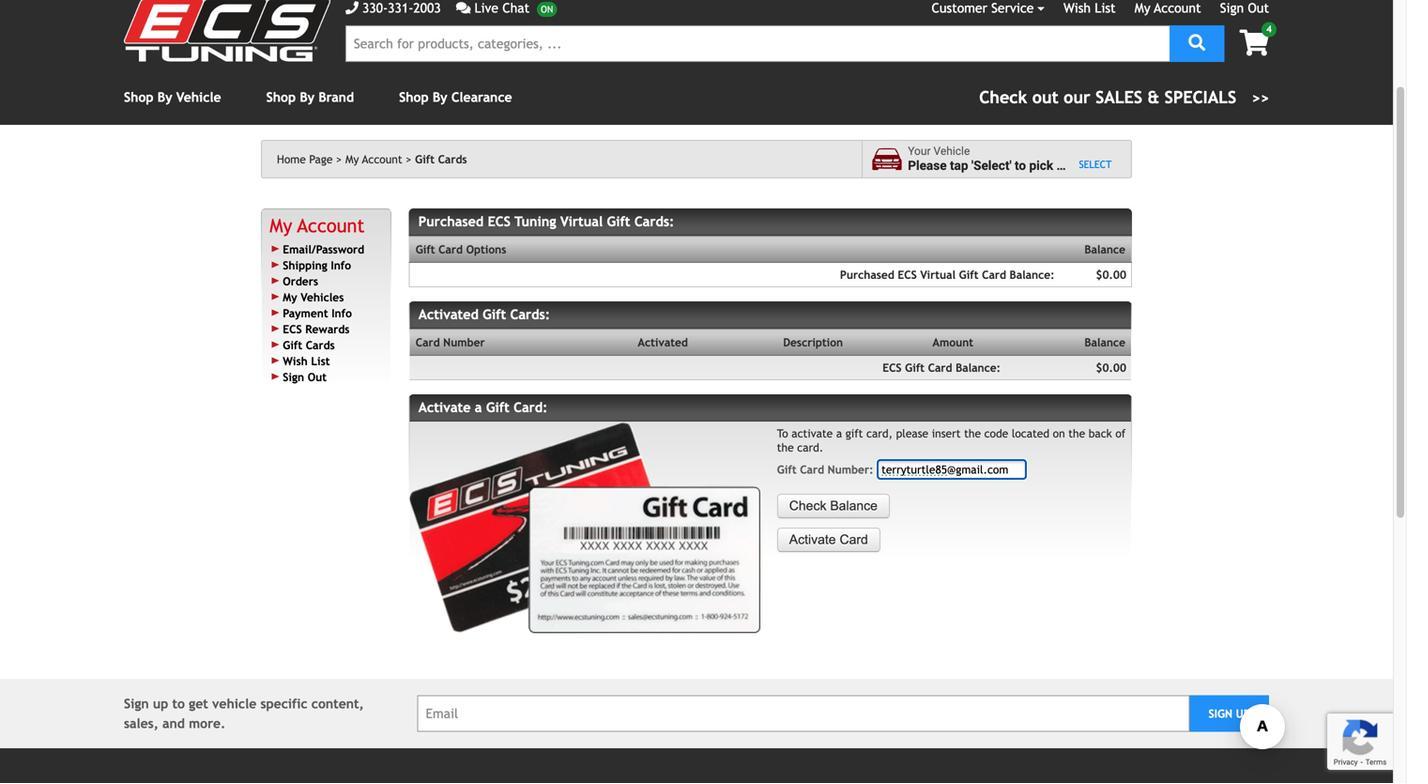 Task type: locate. For each thing, give the bounding box(es) containing it.
purchased ecs virtual gift card balance:
[[840, 268, 1055, 281]]

sign up to get vehicle specific content, sales, and more.
[[124, 696, 364, 731]]

purchased
[[419, 214, 484, 229], [840, 268, 895, 281]]

info down email/password
[[331, 259, 351, 272]]

activate
[[792, 427, 833, 440]]

shop for shop by vehicle
[[124, 90, 154, 105]]

list up sales
[[1095, 0, 1116, 15]]

1 shop from the left
[[124, 90, 154, 105]]

1 vertical spatial $0.00
[[1096, 361, 1127, 374]]

0 horizontal spatial vehicle
[[212, 696, 257, 711]]

wish
[[1064, 0, 1091, 15], [283, 354, 308, 367]]

vehicles
[[301, 290, 344, 304]]

0 vertical spatial my account
[[1135, 0, 1201, 15]]

0 vertical spatial account
[[1154, 0, 1201, 15]]

live chat
[[475, 0, 530, 15]]

1 vertical spatial to
[[172, 696, 185, 711]]

account up search image in the right of the page
[[1154, 0, 1201, 15]]

sign
[[1220, 0, 1244, 15], [283, 370, 304, 383], [124, 696, 149, 711], [1209, 707, 1233, 720]]

cards
[[438, 153, 467, 166], [306, 338, 335, 351]]

a left "gift"
[[836, 427, 842, 440]]

my
[[1135, 0, 1151, 15], [346, 153, 359, 166], [270, 214, 292, 236], [283, 290, 297, 304]]

1 horizontal spatial wish
[[1064, 0, 1091, 15]]

sales & specials link
[[980, 85, 1270, 110]]

0 horizontal spatial wish
[[283, 354, 308, 367]]

1 horizontal spatial vehicle
[[934, 145, 970, 158]]

sign inside button
[[1209, 707, 1233, 720]]

description
[[783, 336, 843, 349]]

shopping cart image
[[1240, 30, 1270, 56]]

1 horizontal spatial vehicle
[[1067, 158, 1108, 173]]

0 vertical spatial wish
[[1064, 0, 1091, 15]]

number:
[[828, 463, 874, 476]]

1 vertical spatial wish
[[283, 354, 308, 367]]

1 horizontal spatial up
[[1236, 707, 1251, 720]]

shop by clearance
[[399, 90, 512, 105]]

2 vertical spatial a
[[836, 427, 842, 440]]

1 horizontal spatial virtual
[[921, 268, 956, 281]]

1 by from the left
[[158, 90, 172, 105]]

out up 4
[[1248, 0, 1270, 15]]

my down "orders" link
[[283, 290, 297, 304]]

vehicle up 'tap'
[[934, 145, 970, 158]]

my account link up search image in the right of the page
[[1135, 0, 1201, 15]]

1 vertical spatial vehicle
[[212, 696, 257, 711]]

gift cards link
[[283, 338, 335, 351]]

phone image
[[346, 1, 359, 15]]

wish down 'gift cards' link
[[283, 354, 308, 367]]

virtual up amount
[[921, 268, 956, 281]]

2 horizontal spatial by
[[433, 90, 448, 105]]

my vehicles link
[[283, 290, 344, 304]]

0 horizontal spatial sign out link
[[283, 370, 327, 383]]

by left brand
[[300, 90, 315, 105]]

wish list link down 'gift cards' link
[[283, 354, 330, 367]]

1 vertical spatial sign out link
[[283, 370, 327, 383]]

activate
[[419, 400, 471, 415], [789, 532, 836, 547]]

account for page
[[362, 153, 402, 166]]

up inside sign up to get vehicle specific content, sales, and more.
[[153, 696, 168, 711]]

0 vertical spatial out
[[1248, 0, 1270, 15]]

balance down select "link"
[[1085, 243, 1126, 256]]

1 vertical spatial vehicle
[[934, 145, 970, 158]]

account inside my account email/password shipping info orders my vehicles payment info ecs rewards gift cards wish list sign out
[[297, 214, 365, 236]]

a right the pick
[[1057, 158, 1064, 173]]

comments image
[[456, 1, 471, 15]]

1 horizontal spatial activated
[[638, 336, 688, 349]]

info
[[331, 259, 351, 272], [332, 306, 352, 320]]

0 horizontal spatial activated
[[419, 307, 479, 322]]

1 vertical spatial activated
[[638, 336, 688, 349]]

balance
[[1085, 243, 1126, 256], [1085, 336, 1126, 349], [830, 499, 878, 513]]

more.
[[189, 716, 226, 731]]

sign out link down 'gift cards' link
[[283, 370, 327, 383]]

select
[[1079, 158, 1112, 170]]

330-331-2003
[[362, 0, 441, 15]]

the left the code
[[964, 427, 981, 440]]

list down 'gift cards' link
[[311, 354, 330, 367]]

activate for activate card
[[789, 532, 836, 547]]

home page link
[[277, 153, 342, 166]]

1 $0.00 from the top
[[1096, 268, 1127, 281]]

my account link for wish list
[[1135, 0, 1201, 15]]

2 vertical spatial balance
[[830, 499, 878, 513]]

shop by vehicle link
[[124, 90, 221, 105]]

0 vertical spatial activated
[[419, 307, 479, 322]]

purchased up gift card options
[[419, 214, 484, 229]]

0 vertical spatial cards:
[[635, 214, 675, 229]]

my account link right page on the top left
[[346, 153, 412, 166]]

by for vehicle
[[158, 90, 172, 105]]

sign inside sign up to get vehicle specific content, sales, and more.
[[124, 696, 149, 711]]

0 vertical spatial wish list link
[[1064, 0, 1116, 15]]

vehicle inside sign up to get vehicle specific content, sales, and more.
[[212, 696, 257, 711]]

3 shop from the left
[[399, 90, 429, 105]]

1 horizontal spatial my account
[[1135, 0, 1201, 15]]

cards down ecs rewards link
[[306, 338, 335, 351]]

shop by clearance link
[[399, 90, 512, 105]]

your vehicle please tap 'select' to pick a vehicle
[[908, 145, 1108, 173]]

0 vertical spatial list
[[1095, 0, 1116, 15]]

activate down card number
[[419, 400, 471, 415]]

0 horizontal spatial to
[[172, 696, 185, 711]]

my account email/password shipping info orders my vehicles payment info ecs rewards gift cards wish list sign out
[[270, 214, 365, 383]]

sign out link up 4
[[1220, 0, 1270, 15]]

by
[[158, 90, 172, 105], [300, 90, 315, 105], [433, 90, 448, 105]]

2003
[[413, 0, 441, 15]]

0 vertical spatial activate
[[419, 400, 471, 415]]

1 vertical spatial activate
[[789, 532, 836, 547]]

1 horizontal spatial shop
[[266, 90, 296, 105]]

1 horizontal spatial activate
[[789, 532, 836, 547]]

0 horizontal spatial by
[[158, 90, 172, 105]]

1 horizontal spatial cards:
[[635, 214, 675, 229]]

1 horizontal spatial by
[[300, 90, 315, 105]]

up
[[153, 696, 168, 711], [1236, 707, 1251, 720]]

gift down ecs rewards link
[[283, 338, 302, 351]]

sign out
[[1220, 0, 1270, 15]]

the down to
[[777, 441, 794, 454]]

0 vertical spatial a
[[1057, 158, 1064, 173]]

0 vertical spatial sign out link
[[1220, 0, 1270, 15]]

balance up the back
[[1085, 336, 1126, 349]]

0 horizontal spatial purchased
[[419, 214, 484, 229]]

to
[[777, 427, 788, 440]]

1 horizontal spatial to
[[1015, 158, 1026, 173]]

1 vertical spatial my account link
[[346, 153, 412, 166]]

a left the 'card:' on the left of the page
[[475, 400, 482, 415]]

vehicle
[[176, 90, 221, 105], [934, 145, 970, 158]]

to inside your vehicle please tap 'select' to pick a vehicle
[[1015, 158, 1026, 173]]

2 horizontal spatial a
[[1057, 158, 1064, 173]]

0 vertical spatial balance
[[1085, 243, 1126, 256]]

2 by from the left
[[300, 90, 315, 105]]

0 horizontal spatial virtual
[[561, 214, 603, 229]]

gift down to
[[777, 463, 797, 476]]

the
[[964, 427, 981, 440], [1069, 427, 1086, 440], [777, 441, 794, 454]]

activate down check
[[789, 532, 836, 547]]

my account for home page
[[346, 153, 402, 166]]

1 vertical spatial cards:
[[510, 307, 550, 322]]

out down 'gift cards' link
[[308, 370, 327, 383]]

activated
[[419, 307, 479, 322], [638, 336, 688, 349]]

0 vertical spatial vehicle
[[1067, 158, 1108, 173]]

0 horizontal spatial shop
[[124, 90, 154, 105]]

4
[[1267, 23, 1272, 34]]

0 vertical spatial purchased
[[419, 214, 484, 229]]

the right on
[[1069, 427, 1086, 440]]

to left get
[[172, 696, 185, 711]]

0 vertical spatial to
[[1015, 158, 1026, 173]]

1 vertical spatial out
[[308, 370, 327, 383]]

account up email/password
[[297, 214, 365, 236]]

1 horizontal spatial sign out link
[[1220, 0, 1270, 15]]

vehicle up more.
[[212, 696, 257, 711]]

to left the pick
[[1015, 158, 1026, 173]]

0 horizontal spatial my account
[[346, 153, 402, 166]]

vehicle inside your vehicle please tap 'select' to pick a vehicle
[[1067, 158, 1108, 173]]

1 vertical spatial a
[[475, 400, 482, 415]]

0 horizontal spatial vehicle
[[176, 90, 221, 105]]

0 vertical spatial $0.00
[[1096, 268, 1127, 281]]

account left gift cards
[[362, 153, 402, 166]]

my account link
[[1135, 0, 1201, 15], [346, 153, 412, 166], [270, 214, 365, 236]]

to
[[1015, 158, 1026, 173], [172, 696, 185, 711]]

ecs
[[488, 214, 511, 229], [898, 268, 917, 281], [283, 322, 302, 336], [883, 361, 902, 374]]

home
[[277, 153, 306, 166]]

purchased for purchased ecs tuning virtual gift cards:
[[419, 214, 484, 229]]

gift
[[846, 427, 863, 440]]

list
[[1095, 0, 1116, 15], [311, 354, 330, 367]]

by down the ecs tuning image
[[158, 90, 172, 105]]

purchased up description
[[840, 268, 895, 281]]

0 horizontal spatial activate
[[419, 400, 471, 415]]

wish right service
[[1064, 0, 1091, 15]]

0 vertical spatial virtual
[[561, 214, 603, 229]]

cards down shop by clearance
[[438, 153, 467, 166]]

my account up search image in the right of the page
[[1135, 0, 1201, 15]]

1 horizontal spatial out
[[1248, 0, 1270, 15]]

check balance
[[789, 499, 878, 513]]

cards:
[[635, 214, 675, 229], [510, 307, 550, 322]]

orders link
[[283, 274, 318, 288]]

wish list link right service
[[1064, 0, 1116, 15]]

2 shop from the left
[[266, 90, 296, 105]]

gift inside "to activate a gift card, please insert the code located on the back of the card. gift card number:"
[[777, 463, 797, 476]]

gift up amount
[[959, 268, 979, 281]]

balance:
[[1010, 268, 1055, 281], [956, 361, 1001, 374]]

gift down shop by clearance
[[415, 153, 435, 166]]

activate inside activate card "button"
[[789, 532, 836, 547]]

sign for sign out
[[1220, 0, 1244, 15]]

2 vertical spatial account
[[297, 214, 365, 236]]

balance down the number:
[[830, 499, 878, 513]]

0 vertical spatial my account link
[[1135, 0, 1201, 15]]

sign inside my account email/password shipping info orders my vehicles payment info ecs rewards gift cards wish list sign out
[[283, 370, 304, 383]]

vehicle right the pick
[[1067, 158, 1108, 173]]

my account
[[1135, 0, 1201, 15], [346, 153, 402, 166]]

1 horizontal spatial wish list link
[[1064, 0, 1116, 15]]

gift up number
[[483, 307, 506, 322]]

0 horizontal spatial cards
[[306, 338, 335, 351]]

clearance
[[452, 90, 512, 105]]

tuning
[[515, 214, 556, 229]]

3 by from the left
[[433, 90, 448, 105]]

my account right page on the top left
[[346, 153, 402, 166]]

my account link up email/password
[[270, 214, 365, 236]]

0 vertical spatial info
[[331, 259, 351, 272]]

shop by brand link
[[266, 90, 354, 105]]

1 vertical spatial balance:
[[956, 361, 1001, 374]]

vehicle down the ecs tuning image
[[176, 90, 221, 105]]

specific
[[261, 696, 308, 711]]

customer
[[932, 0, 988, 15]]

shop
[[124, 90, 154, 105], [266, 90, 296, 105], [399, 90, 429, 105]]

0 vertical spatial balance:
[[1010, 268, 1055, 281]]

virtual right tuning
[[561, 214, 603, 229]]

a inside "to activate a gift card, please insert the code located on the back of the card. gift card number:"
[[836, 427, 842, 440]]

1 vertical spatial my account
[[346, 153, 402, 166]]

to activate a gift card, please insert the code located on the back of the card. gift card number:
[[777, 427, 1126, 476]]

1 horizontal spatial cards
[[438, 153, 467, 166]]

back
[[1089, 427, 1112, 440]]

1 vertical spatial account
[[362, 153, 402, 166]]

tap
[[950, 158, 969, 173]]

0 horizontal spatial up
[[153, 696, 168, 711]]

brand
[[319, 90, 354, 105]]

shop by vehicle
[[124, 90, 221, 105]]

virtual
[[561, 214, 603, 229], [921, 268, 956, 281]]

2 horizontal spatial shop
[[399, 90, 429, 105]]

1 horizontal spatial a
[[836, 427, 842, 440]]

1 vertical spatial info
[[332, 306, 352, 320]]

0 horizontal spatial list
[[311, 354, 330, 367]]

by left clearance
[[433, 90, 448, 105]]

up inside button
[[1236, 707, 1251, 720]]

info up rewards
[[332, 306, 352, 320]]

up for sign up to get vehicle specific content, sales, and more.
[[153, 696, 168, 711]]

amount
[[933, 336, 974, 349]]

0 horizontal spatial wish list link
[[283, 354, 330, 367]]

1 horizontal spatial purchased
[[840, 268, 895, 281]]

sign out link
[[1220, 0, 1270, 15], [283, 370, 327, 383]]

1 vertical spatial list
[[311, 354, 330, 367]]

0 vertical spatial vehicle
[[176, 90, 221, 105]]

a
[[1057, 158, 1064, 173], [475, 400, 482, 415], [836, 427, 842, 440]]

$0.00
[[1096, 268, 1127, 281], [1096, 361, 1127, 374]]

of
[[1116, 427, 1126, 440]]

Search text field
[[346, 25, 1170, 62]]

1 vertical spatial purchased
[[840, 268, 895, 281]]

1 vertical spatial cards
[[306, 338, 335, 351]]

0 horizontal spatial out
[[308, 370, 327, 383]]



Task type: vqa. For each thing, say whether or not it's contained in the screenshot.
We are hosting our biggest show ever: June 29th & 30th image at the right bottom of the page
no



Task type: describe. For each thing, give the bounding box(es) containing it.
get
[[189, 696, 208, 711]]

activated for activated
[[638, 336, 688, 349]]

located
[[1012, 427, 1050, 440]]

card,
[[867, 427, 893, 440]]

purchased for purchased ecs virtual gift card balance:
[[840, 268, 895, 281]]

ecs rewards link
[[283, 322, 350, 336]]

wish inside my account email/password shipping info orders my vehicles payment info ecs rewards gift cards wish list sign out
[[283, 354, 308, 367]]

up for sign up
[[1236, 707, 1251, 720]]

to inside sign up to get vehicle specific content, sales, and more.
[[172, 696, 185, 711]]

1 vertical spatial wish list link
[[283, 354, 330, 367]]

sign for sign up
[[1209, 707, 1233, 720]]

payment info link
[[283, 306, 352, 320]]

&
[[1148, 87, 1160, 107]]

select link
[[1079, 158, 1112, 171]]

330-
[[362, 0, 388, 15]]

my right page on the top left
[[346, 153, 359, 166]]

my account link for home page
[[346, 153, 412, 166]]

by for clearance
[[433, 90, 448, 105]]

activate card
[[789, 532, 868, 547]]

service
[[992, 0, 1034, 15]]

Gift Card Number: text field
[[877, 459, 1027, 480]]

wish list
[[1064, 0, 1116, 15]]

customer service
[[932, 0, 1034, 15]]

please
[[908, 158, 947, 173]]

insert
[[932, 427, 961, 440]]

by for brand
[[300, 90, 315, 105]]

card.
[[797, 441, 824, 454]]

0 horizontal spatial a
[[475, 400, 482, 415]]

content,
[[312, 696, 364, 711]]

balance inside button
[[830, 499, 878, 513]]

specials
[[1165, 87, 1237, 107]]

1 horizontal spatial list
[[1095, 0, 1116, 15]]

cards inside my account email/password shipping info orders my vehicles payment info ecs rewards gift cards wish list sign out
[[306, 338, 335, 351]]

page
[[309, 153, 333, 166]]

customer service button
[[932, 0, 1045, 18]]

1 vertical spatial balance
[[1085, 336, 1126, 349]]

card:
[[514, 400, 548, 415]]

check
[[789, 499, 827, 513]]

my up "shipping"
[[270, 214, 292, 236]]

sales
[[1096, 87, 1143, 107]]

1 horizontal spatial the
[[964, 427, 981, 440]]

activated for activated gift cards:
[[419, 307, 479, 322]]

shipping info link
[[283, 259, 351, 272]]

gift left the 'card:' on the left of the page
[[486, 400, 510, 415]]

your
[[908, 145, 931, 158]]

check balance button
[[777, 494, 890, 518]]

on
[[1053, 427, 1065, 440]]

and
[[162, 716, 185, 731]]

shop for shop by clearance
[[399, 90, 429, 105]]

payment
[[283, 306, 328, 320]]

330-331-2003 link
[[346, 0, 441, 18]]

1 horizontal spatial balance:
[[1010, 268, 1055, 281]]

sales,
[[124, 716, 159, 731]]

gift left options at the top of page
[[416, 243, 435, 256]]

shipping
[[283, 259, 328, 272]]

2 horizontal spatial the
[[1069, 427, 1086, 440]]

gift inside my account email/password shipping info orders my vehicles payment info ecs rewards gift cards wish list sign out
[[283, 338, 302, 351]]

1 vertical spatial virtual
[[921, 268, 956, 281]]

vehicle inside your vehicle please tap 'select' to pick a vehicle
[[934, 145, 970, 158]]

sign for sign up to get vehicle specific content, sales, and more.
[[124, 696, 149, 711]]

please
[[896, 427, 929, 440]]

list inside my account email/password shipping info orders my vehicles payment info ecs rewards gift cards wish list sign out
[[311, 354, 330, 367]]

2 vertical spatial my account link
[[270, 214, 365, 236]]

0 vertical spatial cards
[[438, 153, 467, 166]]

home page
[[277, 153, 333, 166]]

my account for wish list
[[1135, 0, 1201, 15]]

live chat link
[[456, 0, 557, 18]]

ecs gift card balance:
[[883, 361, 1008, 374]]

sales & specials
[[1096, 87, 1237, 107]]

activated gift cards:
[[419, 307, 550, 322]]

shop by brand
[[266, 90, 354, 105]]

options
[[466, 243, 507, 256]]

ecs tuning image
[[124, 0, 331, 62]]

code
[[985, 427, 1009, 440]]

email/password
[[283, 243, 364, 256]]

a inside your vehicle please tap 'select' to pick a vehicle
[[1057, 158, 1064, 173]]

gift card options
[[416, 243, 507, 256]]

Email email field
[[417, 695, 1190, 732]]

0 horizontal spatial balance:
[[956, 361, 1001, 374]]

chat
[[503, 0, 530, 15]]

0 horizontal spatial the
[[777, 441, 794, 454]]

0 horizontal spatial cards:
[[510, 307, 550, 322]]

card number
[[416, 336, 485, 349]]

number
[[443, 336, 485, 349]]

account for list
[[1154, 0, 1201, 15]]

gift up please
[[905, 361, 925, 374]]

activate a gift card:
[[419, 400, 548, 415]]

sign up
[[1209, 707, 1251, 720]]

my right wish list
[[1135, 0, 1151, 15]]

shop for shop by brand
[[266, 90, 296, 105]]

email/password link
[[283, 243, 364, 256]]

card inside "to activate a gift card, please insert the code located on the back of the card. gift card number:"
[[800, 463, 824, 476]]

4 link
[[1225, 22, 1277, 58]]

rewards
[[305, 322, 350, 336]]

orders
[[283, 274, 318, 288]]

activate for activate a gift card:
[[419, 400, 471, 415]]

2 $0.00 from the top
[[1096, 361, 1127, 374]]

live
[[475, 0, 499, 15]]

331-
[[388, 0, 413, 15]]

out inside my account email/password shipping info orders my vehicles payment info ecs rewards gift cards wish list sign out
[[308, 370, 327, 383]]

'select'
[[972, 158, 1012, 173]]

gift right tuning
[[607, 214, 631, 229]]

gift cards
[[415, 153, 467, 166]]

pick
[[1030, 158, 1054, 173]]

activate card button
[[777, 528, 881, 552]]

search image
[[1189, 34, 1206, 51]]

purchased ecs tuning virtual gift cards:
[[419, 214, 675, 229]]

ecs inside my account email/password shipping info orders my vehicles payment info ecs rewards gift cards wish list sign out
[[283, 322, 302, 336]]

card inside "button"
[[840, 532, 868, 547]]

sign up button
[[1190, 695, 1270, 732]]



